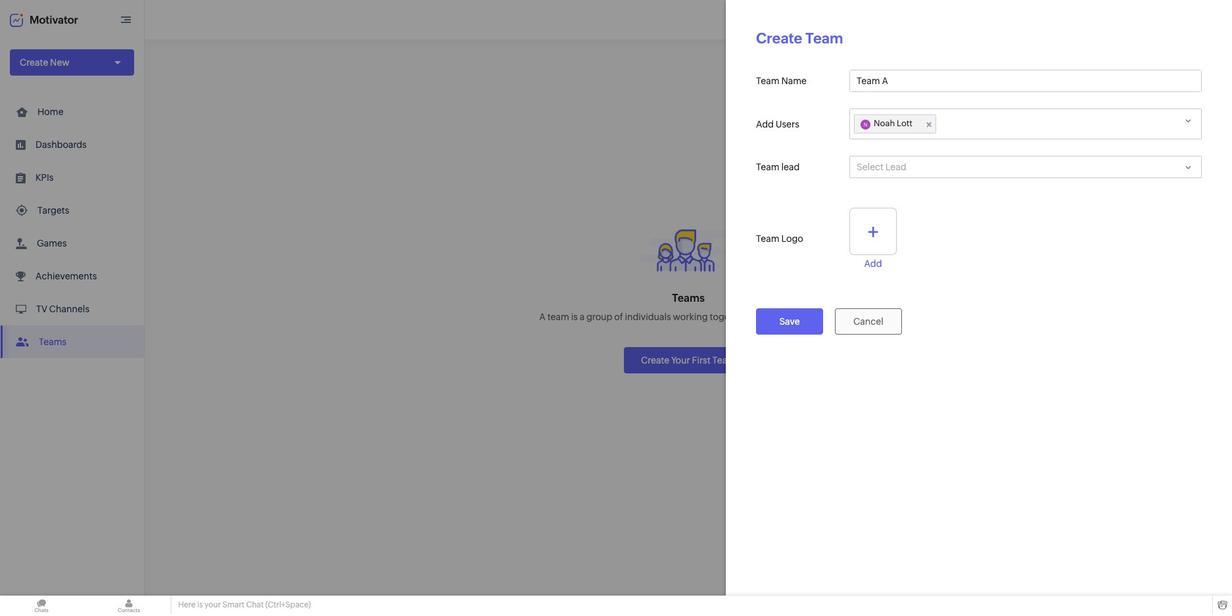 Task type: vqa. For each thing, say whether or not it's contained in the screenshot.
Send SEND
no



Task type: describe. For each thing, give the bounding box(es) containing it.
add users
[[756, 119, 800, 129]]

motivator
[[30, 13, 78, 26]]

create team
[[756, 30, 843, 47]]

cancel
[[854, 316, 884, 327]]

create for create team
[[756, 30, 803, 47]]

lott
[[897, 118, 913, 128]]

noah
[[874, 118, 895, 128]]

kpis
[[36, 172, 54, 183]]

create for create new
[[20, 57, 48, 68]]

tv
[[36, 304, 47, 314]]

logo
[[782, 233, 804, 244]]

their
[[795, 311, 815, 322]]

1 horizontal spatial teams
[[672, 292, 705, 304]]

cancel button
[[835, 308, 902, 335]]

create new
[[20, 57, 69, 68]]

users
[[776, 119, 800, 129]]

achievements
[[36, 271, 97, 281]]

select lead
[[857, 162, 907, 172]]

working
[[673, 311, 708, 322]]

contacts image
[[87, 596, 170, 614]]

1 horizontal spatial is
[[571, 311, 578, 322]]

noah lott
[[874, 118, 913, 128]]

a
[[580, 311, 585, 322]]

a team is a group of individuals working together to achieve their goal.
[[539, 311, 838, 322]]

team up the name
[[806, 30, 843, 47]]

add for add
[[864, 258, 882, 269]]

smart
[[223, 600, 245, 610]]

team
[[548, 311, 569, 322]]

here
[[178, 600, 196, 610]]

save
[[780, 316, 800, 327]]

together
[[710, 311, 747, 322]]

team name
[[756, 76, 807, 86]]

tv channels
[[36, 304, 89, 314]]

home
[[37, 107, 63, 117]]

here is your smart chat (ctrl+space)
[[178, 600, 311, 610]]



Task type: locate. For each thing, give the bounding box(es) containing it.
0 horizontal spatial create
[[20, 57, 48, 68]]

chat
[[246, 600, 264, 610]]

a
[[539, 311, 546, 322]]

create up team name
[[756, 30, 803, 47]]

add
[[756, 119, 774, 129], [864, 258, 882, 269]]

(ctrl+space)
[[265, 600, 311, 610]]

teams down tv channels
[[39, 337, 67, 347]]

games
[[37, 238, 67, 249]]

individuals
[[625, 311, 671, 322]]

create your first team
[[641, 355, 736, 365]]

create inside create your first team button
[[641, 355, 670, 365]]

add for add users
[[756, 119, 774, 129]]

team for team lead
[[756, 162, 780, 172]]

team logo
[[756, 233, 804, 244]]

your
[[205, 600, 221, 610]]

1 vertical spatial add
[[864, 258, 882, 269]]

is left a
[[571, 311, 578, 322]]

1 horizontal spatial create
[[641, 355, 670, 365]]

create left your
[[641, 355, 670, 365]]

select
[[857, 162, 884, 172]]

team left "lead" in the right top of the page
[[756, 162, 780, 172]]

team
[[806, 30, 843, 47], [756, 76, 780, 86], [756, 162, 780, 172], [756, 233, 780, 244], [713, 355, 736, 365]]

0 vertical spatial add
[[756, 119, 774, 129]]

new
[[50, 57, 69, 68]]

team for team name
[[756, 76, 780, 86]]

lead
[[782, 162, 800, 172]]

0 vertical spatial teams
[[672, 292, 705, 304]]

1 horizontal spatial add
[[864, 258, 882, 269]]

team left the name
[[756, 76, 780, 86]]

dashboards
[[36, 139, 87, 150]]

save button
[[756, 308, 823, 335]]

create for create your first team
[[641, 355, 670, 365]]

Select Lead field
[[850, 156, 1202, 178]]

2 horizontal spatial create
[[756, 30, 803, 47]]

team inside button
[[713, 355, 736, 365]]

team left "logo"
[[756, 233, 780, 244]]

channels
[[49, 304, 89, 314]]

team for team logo
[[756, 233, 780, 244]]

teams inside list
[[39, 337, 67, 347]]

user image
[[1192, 9, 1213, 30]]

is left the your
[[197, 600, 203, 610]]

team lead
[[756, 162, 800, 172]]

0 horizontal spatial add
[[756, 119, 774, 129]]

team right first
[[713, 355, 736, 365]]

first
[[692, 355, 711, 365]]

name
[[782, 76, 807, 86]]

list containing home
[[0, 95, 144, 358]]

achieve
[[760, 311, 793, 322]]

1 vertical spatial create
[[20, 57, 48, 68]]

group
[[587, 311, 613, 322]]

is
[[571, 311, 578, 322], [197, 600, 203, 610]]

your
[[671, 355, 690, 365]]

create your first team button
[[624, 347, 753, 373]]

1 vertical spatial teams
[[39, 337, 67, 347]]

chats image
[[0, 596, 83, 614]]

goal.
[[816, 311, 838, 322]]

lead
[[886, 162, 907, 172]]

None text field
[[850, 70, 1202, 91]]

targets
[[37, 205, 69, 216]]

add left users
[[756, 119, 774, 129]]

to
[[749, 311, 758, 322]]

0 horizontal spatial is
[[197, 600, 203, 610]]

2 vertical spatial create
[[641, 355, 670, 365]]

create
[[756, 30, 803, 47], [20, 57, 48, 68], [641, 355, 670, 365]]

teams
[[672, 292, 705, 304], [39, 337, 67, 347]]

of
[[614, 311, 623, 322]]

0 vertical spatial is
[[571, 311, 578, 322]]

add down +
[[864, 258, 882, 269]]

+
[[868, 219, 879, 244]]

teams up the 'a team is a group of individuals working together to achieve their goal.'
[[672, 292, 705, 304]]

0 vertical spatial create
[[756, 30, 803, 47]]

Noah Lott field
[[850, 109, 1202, 139]]

0 horizontal spatial teams
[[39, 337, 67, 347]]

list
[[0, 95, 144, 358]]

create left new
[[20, 57, 48, 68]]

1 vertical spatial is
[[197, 600, 203, 610]]



